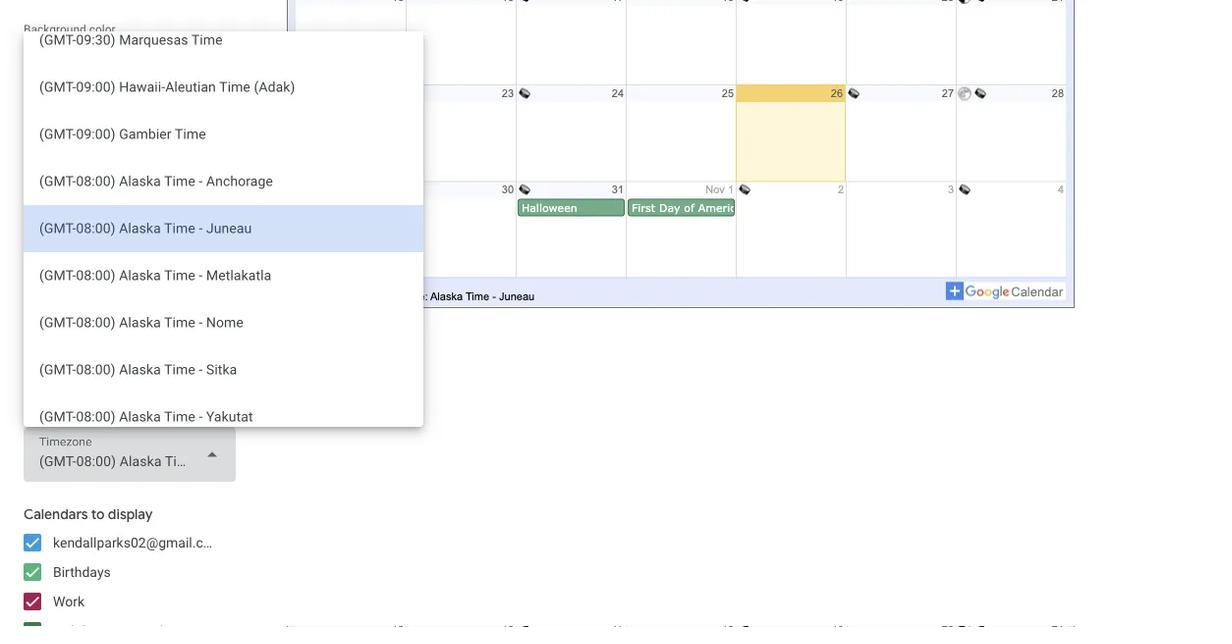 Task type: vqa. For each thing, say whether or not it's contained in the screenshot.
7 element
no



Task type: describe. For each thing, give the bounding box(es) containing it.
to
[[91, 506, 105, 524]]

background color
[[24, 23, 116, 36]]

(gmt-09:30) marquesas time option
[[24, 17, 424, 64]]

eucalyptus menu item
[[27, 71, 44, 88]]

tangerine menu item
[[97, 47, 115, 65]]

(gmt-08:00) alaska time - anchorage option
[[24, 159, 424, 206]]

(gmt-09:00) hawaii-aleutian time (adak) option
[[24, 64, 424, 112]]

border
[[53, 181, 94, 198]]

amethyst menu item
[[144, 118, 162, 136]]

(gmt-08:00) alaska time - metlakatla option
[[24, 253, 424, 300]]

sage menu item
[[27, 94, 44, 112]]

birch menu item
[[50, 118, 68, 136]]

(gmt-08:00) alaska time - yakutat option
[[24, 395, 424, 442]]

(gmt-09:00) gambier time option
[[24, 112, 424, 159]]

banana menu item
[[144, 71, 162, 88]]

work
[[53, 594, 85, 610]]

kendallparks02@gmail.com
[[53, 535, 223, 551]]

calendar color menu item
[[27, 142, 44, 159]]

calendars
[[24, 506, 88, 524]]

(gmt-08:00) alaska time - nome option
[[24, 300, 424, 347]]



Task type: locate. For each thing, give the bounding box(es) containing it.
avocado menu item
[[97, 71, 115, 88]]

calendars to display
[[24, 506, 153, 524]]

basil menu item
[[50, 71, 68, 88]]

flamingo menu item
[[50, 47, 68, 65]]

background
[[24, 23, 86, 36]]

display
[[108, 506, 153, 524]]

graphite menu item
[[27, 118, 44, 136]]

radicchio menu item
[[74, 118, 91, 136]]

color
[[89, 23, 116, 36]]

citron menu item
[[121, 71, 139, 88]]

cocoa menu item
[[27, 47, 44, 65]]

(gmt-08:00) alaska time - sitka option
[[24, 347, 424, 395]]

(gmt-08:00) alaska time - juneau option
[[24, 206, 424, 253]]

pistachio menu item
[[74, 71, 91, 88]]

mango menu item
[[144, 47, 162, 65]]

None field
[[24, 427, 236, 482]]

cherry blossom menu item
[[97, 118, 115, 136]]

blueberry menu item
[[97, 94, 115, 112]]

birthdays
[[53, 565, 111, 581]]

grape menu item
[[121, 118, 139, 136]]



